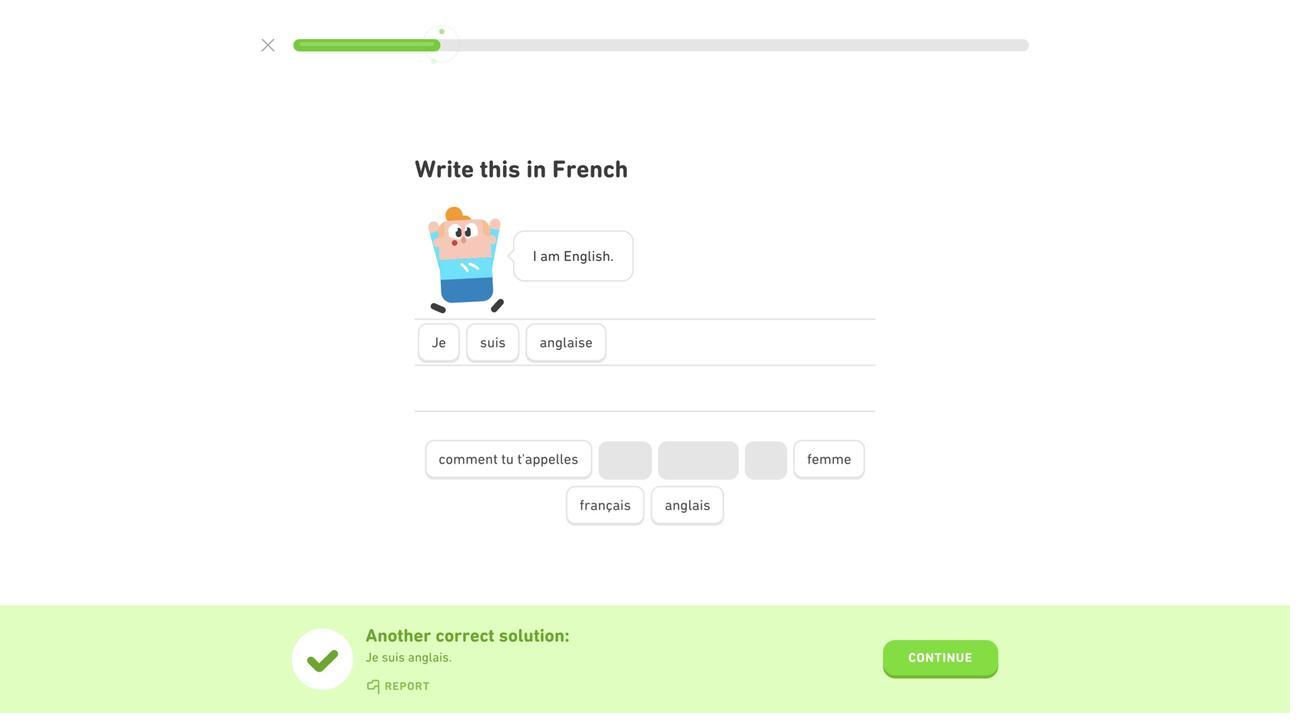 Task type: locate. For each thing, give the bounding box(es) containing it.
0 vertical spatial suis
[[480, 334, 506, 351]]

0 horizontal spatial suis
[[382, 650, 405, 665]]

e
[[564, 248, 572, 264]]

anglaise
[[540, 334, 593, 351]]

i
[[533, 248, 537, 264]]

1 horizontal spatial je
[[432, 334, 446, 351]]

je down another
[[366, 650, 379, 665]]

1 vertical spatial suis
[[382, 650, 405, 665]]

1 horizontal spatial suis
[[480, 334, 506, 351]]

suis down another
[[382, 650, 405, 665]]

french
[[552, 155, 629, 183]]

report button
[[366, 680, 430, 695]]

je button
[[418, 323, 460, 363]]

suis
[[480, 334, 506, 351], [382, 650, 405, 665]]

continue
[[909, 650, 973, 665]]

0 vertical spatial je
[[432, 334, 446, 351]]

h
[[603, 248, 611, 264]]

another correct solution: je suis anglais.
[[366, 625, 570, 665]]

0 horizontal spatial je
[[366, 650, 379, 665]]

s
[[595, 248, 603, 264]]

femme
[[807, 451, 852, 467]]

suis inside button
[[480, 334, 506, 351]]

anglais.
[[408, 650, 452, 665]]

1 vertical spatial je
[[366, 650, 379, 665]]

je inside button
[[432, 334, 446, 351]]

suis right the je button
[[480, 334, 506, 351]]

progress bar
[[293, 39, 1029, 51]]

je left suis button
[[432, 334, 446, 351]]

je
[[432, 334, 446, 351], [366, 650, 379, 665]]

suis inside the another correct solution: je suis anglais.
[[382, 650, 405, 665]]

anglais
[[665, 497, 711, 514]]

n
[[572, 248, 580, 264]]

tu
[[502, 451, 514, 467]]

m
[[548, 248, 560, 264]]

i a m
[[533, 248, 560, 264]]

femme button
[[794, 440, 866, 480]]

anglaise button
[[526, 323, 607, 363]]



Task type: describe. For each thing, give the bounding box(es) containing it.
comment tu t'appelles button
[[425, 440, 592, 480]]

comment
[[439, 451, 498, 467]]

write this in french
[[415, 155, 629, 183]]

report
[[385, 680, 430, 693]]

g
[[580, 248, 588, 264]]

a
[[540, 248, 548, 264]]

l
[[588, 248, 592, 264]]

in
[[526, 155, 547, 183]]

comment tu t'appelles
[[439, 451, 579, 467]]

correct
[[436, 625, 495, 647]]

i
[[592, 248, 595, 264]]

this
[[480, 155, 521, 183]]

solution:
[[499, 625, 570, 647]]

français button
[[566, 486, 645, 526]]

je inside the another correct solution: je suis anglais.
[[366, 650, 379, 665]]

.
[[611, 248, 614, 264]]

e n g l i s h .
[[564, 248, 614, 264]]

continue button
[[883, 641, 999, 679]]

write
[[415, 155, 474, 183]]

français
[[580, 497, 631, 514]]

suis button
[[466, 323, 520, 363]]

anglais button
[[651, 486, 725, 526]]

another
[[366, 625, 431, 647]]

t'appelles
[[518, 451, 579, 467]]



Task type: vqa. For each thing, say whether or not it's contained in the screenshot.
first 'o' from left
no



